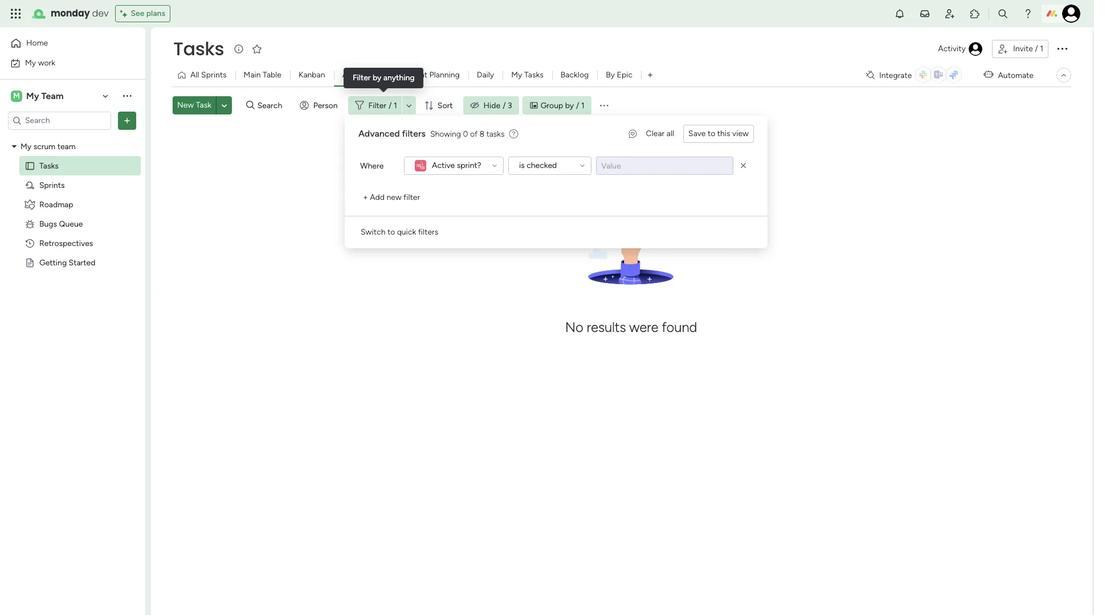 Task type: locate. For each thing, give the bounding box(es) containing it.
filter up filter / 1
[[353, 73, 371, 83]]

group
[[541, 101, 563, 110]]

1 sprint from the left
[[367, 70, 389, 80]]

sprint up filter / 1
[[367, 70, 389, 80]]

my left work
[[25, 58, 36, 68]]

1 vertical spatial public board image
[[25, 257, 35, 268]]

sprint
[[367, 70, 389, 80], [406, 70, 427, 80]]

add view image
[[648, 71, 652, 79]]

filter
[[403, 193, 420, 202]]

1 horizontal spatial sprints
[[201, 70, 227, 80]]

my right workspace image
[[26, 90, 39, 101]]

my for my scrum team
[[21, 142, 31, 151]]

0 horizontal spatial options image
[[121, 115, 133, 126]]

my team
[[26, 90, 64, 101]]

0 vertical spatial public board image
[[25, 160, 35, 171]]

add
[[370, 193, 385, 202]]

my work
[[25, 58, 55, 68]]

notifications image
[[894, 8, 905, 19]]

switch
[[361, 227, 385, 237]]

/ for hide
[[503, 101, 506, 110]]

getting started
[[39, 258, 95, 268]]

sprints up 'roadmap'
[[39, 180, 65, 190]]

1 vertical spatial by
[[565, 101, 574, 110]]

1 vertical spatial to
[[387, 227, 395, 237]]

0 vertical spatial tasks
[[173, 36, 224, 62]]

public board image left getting
[[25, 257, 35, 268]]

1 left menu 'icon'
[[581, 101, 584, 110]]

1
[[1040, 44, 1043, 54], [394, 101, 397, 110], [581, 101, 584, 110]]

no results were found
[[565, 319, 697, 336]]

1 vertical spatial tasks
[[524, 70, 543, 80]]

sprints
[[201, 70, 227, 80], [39, 180, 65, 190]]

my inside list box
[[21, 142, 31, 151]]

0 vertical spatial active
[[342, 70, 365, 80]]

0 vertical spatial filters
[[402, 128, 426, 139]]

2 sprint from the left
[[406, 70, 427, 80]]

arrow down image
[[402, 99, 416, 112]]

by for filter
[[373, 73, 381, 83]]

0 vertical spatial by
[[373, 73, 381, 83]]

to left "quick"
[[387, 227, 395, 237]]

filters right "quick"
[[418, 227, 438, 237]]

my
[[25, 58, 36, 68], [511, 70, 522, 80], [26, 90, 39, 101], [21, 142, 31, 151]]

Search field
[[255, 97, 289, 113]]

retrospectives
[[39, 238, 93, 248]]

to
[[708, 129, 715, 138], [387, 227, 395, 237]]

0 horizontal spatial sprints
[[39, 180, 65, 190]]

0 horizontal spatial active
[[342, 70, 365, 80]]

option
[[0, 136, 145, 138]]

filter for filter by anything
[[353, 73, 371, 83]]

to left this on the right of page
[[708, 129, 715, 138]]

1 horizontal spatial active
[[432, 161, 455, 170]]

is checked
[[519, 161, 557, 170]]

1 horizontal spatial tasks
[[173, 36, 224, 62]]

task
[[196, 100, 211, 110]]

home
[[26, 38, 48, 48]]

active
[[342, 70, 365, 80], [432, 161, 455, 170]]

tasks
[[486, 129, 505, 139]]

my for my tasks
[[511, 70, 522, 80]]

Value field
[[596, 157, 733, 175]]

save to this view button
[[683, 125, 754, 143]]

invite members image
[[944, 8, 956, 19]]

of
[[470, 129, 478, 139]]

active left sprint?
[[432, 161, 455, 170]]

search everything image
[[997, 8, 1009, 19]]

workspace options image
[[121, 90, 133, 102]]

sprint left planning
[[406, 70, 427, 80]]

active for active sprint?
[[432, 161, 455, 170]]

all
[[190, 70, 199, 80]]

filters down arrow down image
[[402, 128, 426, 139]]

my scrum team
[[21, 142, 76, 151]]

home button
[[7, 34, 123, 52]]

0 vertical spatial filter
[[353, 73, 371, 83]]

2 horizontal spatial tasks
[[524, 70, 543, 80]]

2 horizontal spatial 1
[[1040, 44, 1043, 54]]

0 horizontal spatial by
[[373, 73, 381, 83]]

my up 3
[[511, 70, 522, 80]]

workspace image
[[11, 90, 22, 102]]

/ left arrow down image
[[389, 101, 392, 110]]

found
[[662, 319, 697, 336]]

0 vertical spatial options image
[[1055, 41, 1069, 55]]

autopilot image
[[984, 67, 993, 82]]

/ right invite
[[1035, 44, 1038, 54]]

0 horizontal spatial to
[[387, 227, 395, 237]]

my inside workspace selection element
[[26, 90, 39, 101]]

v2 search image
[[246, 99, 255, 112]]

1 right invite
[[1040, 44, 1043, 54]]

public board image for getting started
[[25, 257, 35, 268]]

automate
[[998, 70, 1034, 80]]

1 horizontal spatial to
[[708, 129, 715, 138]]

sprint planning
[[406, 70, 460, 80]]

list box
[[0, 134, 145, 426]]

/ for filter
[[389, 101, 392, 110]]

options image down the 'workspace options' image
[[121, 115, 133, 126]]

no
[[565, 319, 583, 336]]

my right caret down image
[[21, 142, 31, 151]]

main
[[244, 70, 261, 80]]

kanban
[[299, 70, 325, 80]]

1 inside button
[[1040, 44, 1043, 54]]

public board image for tasks
[[25, 160, 35, 171]]

no results image
[[565, 190, 697, 305]]

active sprint
[[342, 70, 389, 80]]

scrum
[[33, 142, 55, 151]]

daily button
[[468, 66, 503, 84]]

by left anything
[[373, 73, 381, 83]]

1 vertical spatial filters
[[418, 227, 438, 237]]

0 horizontal spatial sprint
[[367, 70, 389, 80]]

see plans
[[131, 9, 165, 18]]

1 vertical spatial sprints
[[39, 180, 65, 190]]

sprint inside "button"
[[406, 70, 427, 80]]

0 vertical spatial sprints
[[201, 70, 227, 80]]

sprints right all
[[201, 70, 227, 80]]

tasks up group
[[524, 70, 543, 80]]

new task
[[177, 100, 211, 110]]

queue
[[59, 219, 83, 229]]

sort
[[437, 101, 453, 110]]

getting
[[39, 258, 67, 268]]

list box containing my scrum team
[[0, 134, 145, 426]]

tasks inside my tasks button
[[524, 70, 543, 80]]

options image up collapse board header 'image'
[[1055, 41, 1069, 55]]

options image
[[1055, 41, 1069, 55], [121, 115, 133, 126]]

filter up advanced
[[368, 101, 386, 110]]

by for group
[[565, 101, 574, 110]]

0 vertical spatial to
[[708, 129, 715, 138]]

to for save
[[708, 129, 715, 138]]

planning
[[429, 70, 460, 80]]

0 horizontal spatial 1
[[394, 101, 397, 110]]

public board image
[[25, 160, 35, 171], [25, 257, 35, 268]]

tasks inside list box
[[39, 161, 59, 171]]

filter / 1
[[368, 101, 397, 110]]

by right group
[[565, 101, 574, 110]]

1 vertical spatial filter
[[368, 101, 386, 110]]

anything
[[383, 73, 415, 83]]

tasks down my scrum team
[[39, 161, 59, 171]]

tasks up all
[[173, 36, 224, 62]]

active right kanban
[[342, 70, 365, 80]]

active inside button
[[342, 70, 365, 80]]

1 vertical spatial active
[[432, 161, 455, 170]]

checked
[[527, 161, 557, 170]]

1 left arrow down image
[[394, 101, 397, 110]]

bugs
[[39, 219, 57, 229]]

by epic button
[[597, 66, 641, 84]]

2 public board image from the top
[[25, 257, 35, 268]]

were
[[629, 319, 658, 336]]

/ inside invite / 1 button
[[1035, 44, 1038, 54]]

all sprints
[[190, 70, 227, 80]]

v2 user feedback image
[[629, 128, 637, 140]]

hide
[[483, 101, 500, 110]]

2 vertical spatial tasks
[[39, 161, 59, 171]]

filters
[[402, 128, 426, 139], [418, 227, 438, 237]]

1 public board image from the top
[[25, 160, 35, 171]]

my tasks button
[[503, 66, 552, 84]]

m
[[13, 91, 20, 101]]

0 horizontal spatial tasks
[[39, 161, 59, 171]]

/ left 3
[[503, 101, 506, 110]]

save to this view
[[688, 129, 749, 138]]

/ for invite
[[1035, 44, 1038, 54]]

1 horizontal spatial by
[[565, 101, 574, 110]]

backlog
[[561, 70, 589, 80]]

public board image down "scrum" at the left of the page
[[25, 160, 35, 171]]

table
[[263, 70, 281, 80]]

1 horizontal spatial sprint
[[406, 70, 427, 80]]



Task type: describe. For each thing, give the bounding box(es) containing it.
activity button
[[934, 40, 987, 58]]

workspace selection element
[[11, 89, 65, 103]]

help image
[[1022, 8, 1034, 19]]

activity
[[938, 44, 966, 54]]

my work button
[[7, 54, 123, 72]]

sort button
[[419, 96, 460, 115]]

0
[[463, 129, 468, 139]]

switch to quick filters
[[361, 227, 438, 237]]

invite / 1 button
[[992, 40, 1048, 58]]

this
[[717, 129, 730, 138]]

filter for filter / 1
[[368, 101, 386, 110]]

kanban button
[[290, 66, 334, 84]]

monday dev
[[51, 7, 109, 20]]

my tasks
[[511, 70, 543, 80]]

/ right group
[[576, 101, 579, 110]]

by epic
[[606, 70, 632, 80]]

roadmap
[[39, 200, 73, 209]]

select product image
[[10, 8, 22, 19]]

1 horizontal spatial options image
[[1055, 41, 1069, 55]]

show board description image
[[232, 43, 246, 55]]

my for my team
[[26, 90, 39, 101]]

filter by anything
[[353, 73, 415, 83]]

integrate
[[879, 70, 912, 80]]

switch to quick filters button
[[356, 223, 443, 242]]

by
[[606, 70, 615, 80]]

monday
[[51, 7, 90, 20]]

bugs queue
[[39, 219, 83, 229]]

Tasks field
[[170, 36, 227, 62]]

quick
[[397, 227, 416, 237]]

caret down image
[[12, 142, 17, 150]]

invite
[[1013, 44, 1033, 54]]

see
[[131, 9, 144, 18]]

plans
[[146, 9, 165, 18]]

main table button
[[235, 66, 290, 84]]

new
[[177, 100, 194, 110]]

group by / 1
[[541, 101, 584, 110]]

where
[[360, 161, 384, 171]]

add to favorites image
[[251, 43, 263, 54]]

maria williams image
[[1062, 5, 1080, 23]]

1 for invite / 1
[[1040, 44, 1043, 54]]

active for active sprint
[[342, 70, 365, 80]]

inbox image
[[919, 8, 931, 19]]

dapulse integrations image
[[866, 71, 875, 79]]

invite / 1
[[1013, 44, 1043, 54]]

clear all
[[646, 129, 674, 138]]

new task button
[[173, 96, 216, 115]]

sprint planning button
[[397, 66, 468, 84]]

hide / 3
[[483, 101, 512, 110]]

started
[[69, 258, 95, 268]]

filters inside button
[[418, 227, 438, 237]]

apps image
[[969, 8, 981, 19]]

team
[[57, 142, 76, 151]]

1 for filter / 1
[[394, 101, 397, 110]]

8
[[480, 129, 484, 139]]

showing
[[430, 129, 461, 139]]

to for switch
[[387, 227, 395, 237]]

active sprint?
[[432, 161, 481, 170]]

new
[[387, 193, 402, 202]]

person
[[313, 101, 338, 110]]

see plans button
[[115, 5, 170, 22]]

sprints inside list box
[[39, 180, 65, 190]]

1 vertical spatial options image
[[121, 115, 133, 126]]

+
[[363, 193, 368, 202]]

active sprint button
[[334, 66, 397, 84]]

all sprints button
[[173, 66, 235, 84]]

advanced filters showing 0 of 8 tasks
[[358, 128, 505, 139]]

1 horizontal spatial 1
[[581, 101, 584, 110]]

view
[[732, 129, 749, 138]]

3
[[508, 101, 512, 110]]

person button
[[295, 96, 344, 115]]

is
[[519, 161, 525, 170]]

Search in workspace field
[[24, 114, 95, 127]]

angle down image
[[221, 101, 227, 110]]

sprints inside button
[[201, 70, 227, 80]]

sprint inside button
[[367, 70, 389, 80]]

work
[[38, 58, 55, 68]]

sprint?
[[457, 161, 481, 170]]

results
[[587, 319, 626, 336]]

epic
[[617, 70, 632, 80]]

my for my work
[[25, 58, 36, 68]]

clear all button
[[641, 125, 679, 143]]

advanced
[[358, 128, 400, 139]]

backlog button
[[552, 66, 597, 84]]

learn more image
[[509, 129, 518, 140]]

dev
[[92, 7, 109, 20]]

save
[[688, 129, 706, 138]]

clear
[[646, 129, 665, 138]]

collapse board header image
[[1059, 71, 1068, 80]]

main table
[[244, 70, 281, 80]]

menu image
[[598, 100, 610, 111]]

remove sort image
[[738, 160, 749, 172]]

all
[[667, 129, 674, 138]]

+ add new filter
[[363, 193, 420, 202]]

team
[[41, 90, 64, 101]]



Task type: vqa. For each thing, say whether or not it's contained in the screenshot.
sprints,
no



